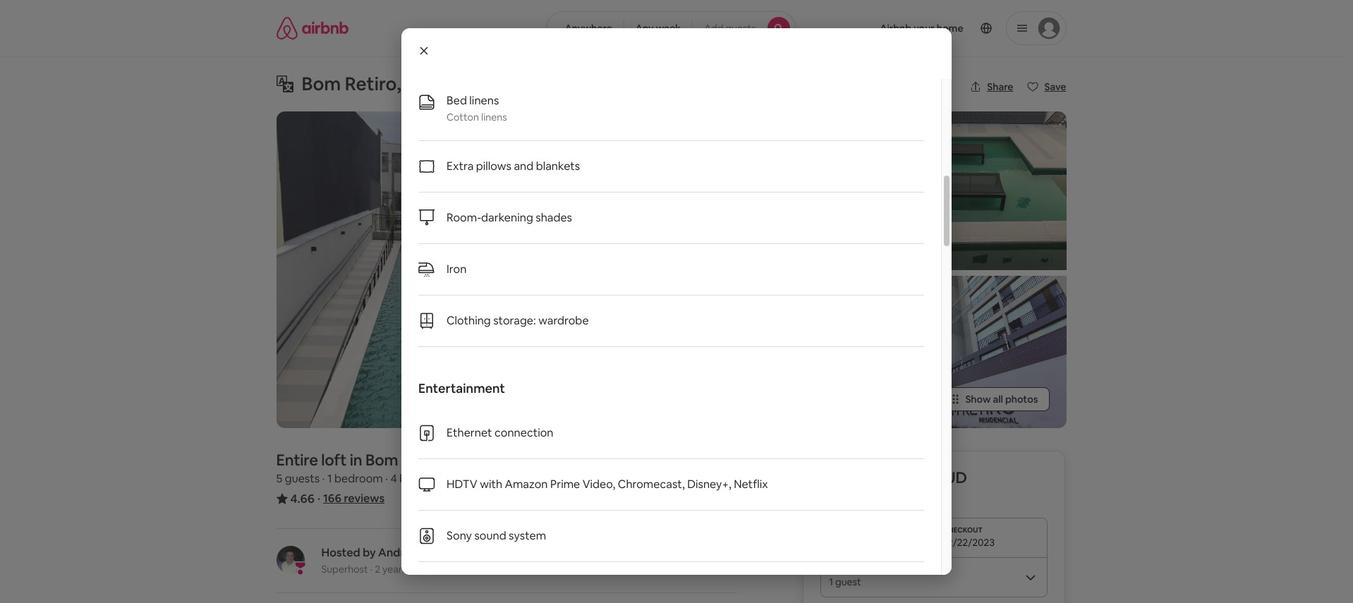 Task type: locate. For each thing, give the bounding box(es) containing it.
bath
[[440, 471, 464, 486]]

retiro, left expo
[[345, 72, 401, 96]]

1 vertical spatial retiro,
[[401, 450, 448, 470]]

retiro, up beds
[[401, 450, 448, 470]]

sony sound system
[[447, 529, 546, 543]]

1 vertical spatial guests
[[285, 471, 320, 486]]

shades
[[536, 210, 572, 225]]

ethernet
[[447, 426, 492, 440]]

bom right automatically translated title: bom retiro, expo center norte, allianz stadium. image
[[302, 72, 341, 96]]

share button
[[965, 75, 1019, 99]]

any
[[636, 22, 654, 35]]

superhost
[[321, 563, 368, 576]]

guests
[[726, 22, 756, 35], [285, 471, 320, 486]]

·
[[322, 471, 325, 486], [385, 471, 388, 486], [428, 471, 431, 486], [317, 491, 320, 506], [370, 563, 373, 576]]

andré
[[378, 546, 411, 560]]

· left 166
[[317, 491, 320, 506]]

extra pillows and blankets
[[447, 159, 580, 174]]

166 reviews link
[[323, 491, 385, 506]]

hdtv
[[447, 477, 478, 492]]

system
[[509, 529, 546, 543]]

1 list from the top
[[418, 0, 925, 347]]

show all photos
[[966, 393, 1038, 406]]

video,
[[583, 477, 616, 492]]

disney+,
[[687, 477, 732, 492]]

amazon
[[505, 477, 548, 492]]

add guests button
[[692, 11, 796, 45]]

1 horizontal spatial bom
[[365, 450, 398, 470]]

guests inside button
[[726, 22, 756, 35]]

1 left 'bath'
[[433, 471, 438, 486]]

piscina. image
[[677, 112, 869, 270]]

linens
[[470, 93, 499, 108], [481, 111, 507, 124]]

clothing
[[447, 313, 491, 328]]

allianz
[[575, 72, 632, 96]]

iron
[[447, 262, 467, 277]]

· down loft
[[322, 471, 325, 486]]

1 vertical spatial bom
[[365, 450, 398, 470]]

room-
[[447, 210, 481, 225]]

guests inside entire loft in bom retiro, brazil 5 guests · 1 bedroom · 4 beds · 1 bath
[[285, 471, 320, 486]]

sony
[[447, 529, 472, 543]]

chromecast,
[[618, 477, 685, 492]]

hdtv with amazon prime video, chromecast, disney+, netflix
[[447, 477, 768, 492]]

with
[[480, 477, 503, 492]]

1 horizontal spatial 1
[[433, 471, 438, 486]]

bom up 4
[[365, 450, 398, 470]]

4.66
[[290, 491, 315, 507]]

1 1 from the left
[[327, 471, 332, 486]]

room-darkening shades
[[447, 210, 572, 225]]

bedroom
[[335, 471, 383, 486]]

linens right cotton
[[481, 111, 507, 124]]

0 vertical spatial guests
[[726, 22, 756, 35]]

None search field
[[547, 11, 796, 45]]

· left 2
[[370, 563, 373, 576]]

netflix
[[734, 477, 768, 492]]

1 vertical spatial list
[[418, 408, 925, 562]]

entertainment
[[418, 380, 505, 397]]

sound
[[475, 529, 506, 543]]

0 horizontal spatial guests
[[285, 471, 320, 486]]

any week
[[636, 22, 681, 35]]

12/22/2023
[[943, 536, 995, 549]]

guests down entire
[[285, 471, 320, 486]]

0 vertical spatial list
[[418, 0, 925, 347]]

any week button
[[624, 11, 693, 45]]

0 vertical spatial bom
[[302, 72, 341, 96]]

prime
[[550, 477, 580, 492]]

linens up cotton
[[470, 93, 499, 108]]

retiro,
[[345, 72, 401, 96], [401, 450, 448, 470]]

show
[[966, 393, 991, 406]]

1 down loft
[[327, 471, 332, 486]]

cotton
[[447, 111, 479, 124]]

darkening
[[481, 210, 533, 225]]

bom retiro, expo center norte, allianz stadium. image 5 image
[[875, 276, 1067, 428]]

add
[[704, 22, 724, 35]]

1 horizontal spatial guests
[[726, 22, 756, 35]]

1
[[327, 471, 332, 486], [433, 471, 438, 486]]

bom
[[302, 72, 341, 96], [365, 450, 398, 470]]

0 horizontal spatial bom
[[302, 72, 341, 96]]

2 list from the top
[[418, 408, 925, 562]]

0 vertical spatial retiro,
[[345, 72, 401, 96]]

storage:
[[493, 313, 536, 328]]

list
[[418, 0, 925, 347], [418, 408, 925, 562]]

0 horizontal spatial 1
[[327, 471, 332, 486]]

piscina raiada. image
[[276, 112, 672, 428]]

2 1 from the left
[[433, 471, 438, 486]]

guests right add at the right of the page
[[726, 22, 756, 35]]

hosting
[[409, 563, 443, 576]]

4
[[391, 471, 397, 486]]

hosted
[[321, 546, 360, 560]]



Task type: describe. For each thing, give the bounding box(es) containing it.
0 vertical spatial linens
[[470, 93, 499, 108]]

center
[[453, 72, 513, 96]]

reviews
[[344, 491, 385, 506]]

what this place offers dialog
[[402, 0, 952, 575]]

host profile picture image
[[276, 546, 305, 574]]

expo
[[405, 72, 449, 96]]

pillows
[[476, 159, 512, 174]]

bom retiro, expo center norte, allianz stadium.
[[302, 72, 713, 96]]

beds
[[400, 471, 425, 486]]

bed
[[447, 93, 467, 108]]

wardrobe
[[539, 313, 589, 328]]

4.66 · 166 reviews
[[290, 491, 385, 507]]

photos
[[1006, 393, 1038, 406]]

by
[[363, 546, 376, 560]]

· inside 4.66 · 166 reviews
[[317, 491, 320, 506]]

retiro, inside entire loft in bom retiro, brazil 5 guests · 1 bedroom · 4 beds · 1 bath
[[401, 450, 448, 470]]

piscina deck molhado. image
[[875, 112, 1067, 270]]

share
[[988, 80, 1014, 93]]

ethernet connection
[[447, 426, 554, 440]]

add guests
[[704, 22, 756, 35]]

clothing storage: wardrobe
[[447, 313, 589, 328]]

anywhere
[[565, 22, 612, 35]]

norte,
[[517, 72, 572, 96]]

list containing bed linens
[[418, 0, 925, 347]]

show all photos button
[[938, 387, 1050, 411]]

and
[[514, 159, 534, 174]]

list containing ethernet connection
[[418, 408, 925, 562]]

stadium.
[[636, 72, 713, 96]]

automatically translated title: bom retiro, expo center norte, allianz stadium. image
[[276, 76, 293, 92]]

entire
[[276, 450, 318, 470]]

hosted by andré superhost · 2 years hosting
[[321, 546, 443, 576]]

$232 aud
[[895, 468, 968, 488]]

12/22/2023 button
[[821, 518, 1048, 558]]

save button
[[1022, 75, 1072, 99]]

profile element
[[813, 0, 1067, 56]]

2
[[375, 563, 380, 576]]

loft
[[321, 450, 347, 470]]

extra
[[447, 159, 474, 174]]

all
[[993, 393, 1003, 406]]

· left 4
[[385, 471, 388, 486]]

save
[[1045, 80, 1067, 93]]

5
[[276, 471, 283, 486]]

sofá bi cama, acomoda duas pessoas. image
[[677, 276, 869, 428]]

entire loft in bom retiro, brazil 5 guests · 1 bedroom · 4 beds · 1 bath
[[276, 450, 490, 486]]

week
[[656, 22, 681, 35]]

· inside hosted by andré superhost · 2 years hosting
[[370, 563, 373, 576]]

none search field containing anywhere
[[547, 11, 796, 45]]

1 vertical spatial linens
[[481, 111, 507, 124]]

166
[[323, 491, 342, 506]]

bed linens cotton linens
[[447, 93, 507, 124]]

blankets
[[536, 159, 580, 174]]

anywhere button
[[547, 11, 624, 45]]

in
[[350, 450, 362, 470]]

connection
[[495, 426, 554, 440]]

brazil
[[451, 450, 490, 470]]

years
[[383, 563, 407, 576]]

· right beds
[[428, 471, 431, 486]]

bom inside entire loft in bom retiro, brazil 5 guests · 1 bedroom · 4 beds · 1 bath
[[365, 450, 398, 470]]



Task type: vqa. For each thing, say whether or not it's contained in the screenshot.
12/22/2023 button
yes



